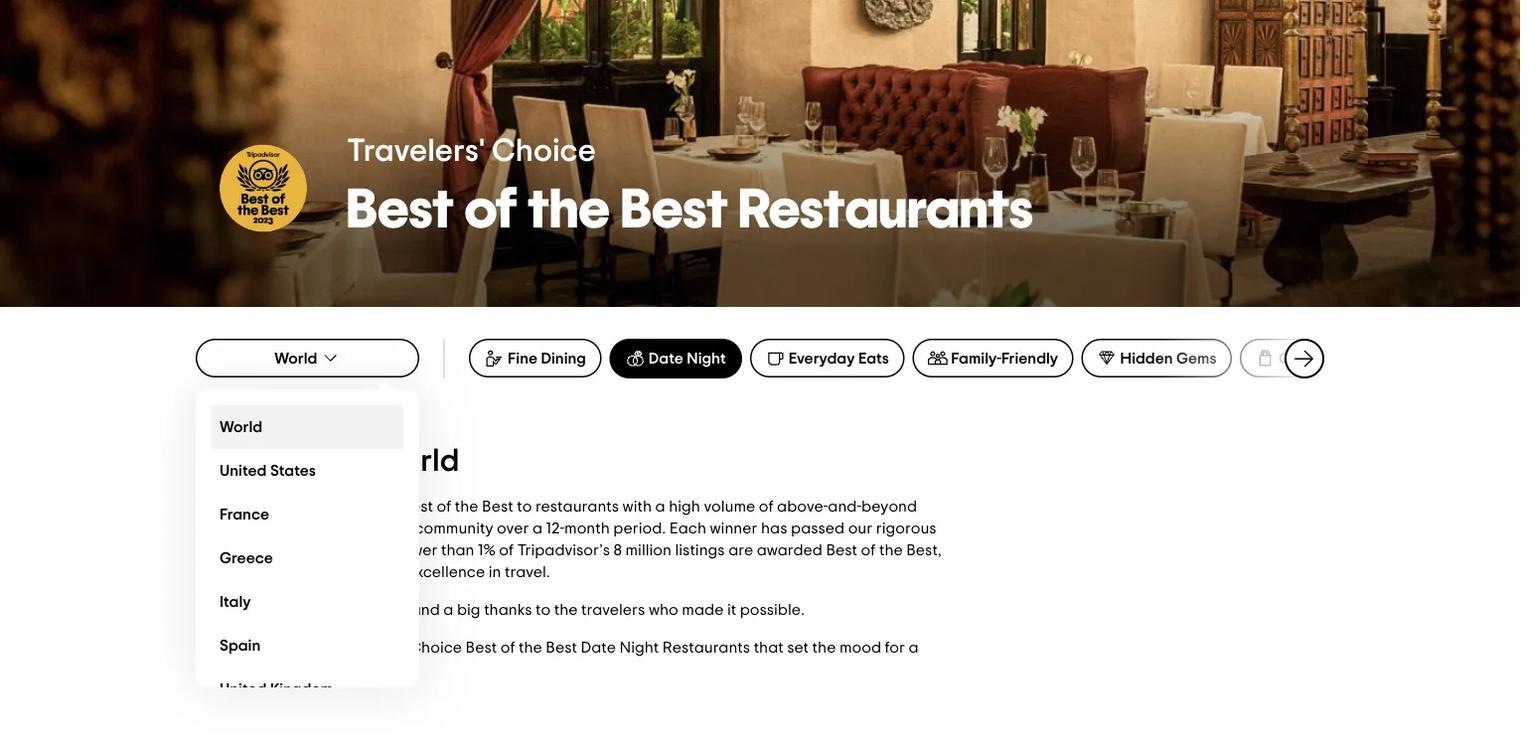 Task type: describe. For each thing, give the bounding box(es) containing it.
night
[[196, 662, 233, 678]]

has
[[761, 521, 787, 537]]

fewer
[[395, 543, 438, 558]]

travelers' choice
[[347, 136, 596, 167]]

are inside we award travelers' choice best of the best to restaurants with a high volume of above-and-beyond reviews and opinions from our community over a 12-month period. each winner has passed our rigorous trust and safety standards. fewer than 1% of tripadvisor's 8 million listings are awarded best of the best, signifying the highest level of excellence in travel.
[[728, 543, 753, 558]]

date night button
[[610, 339, 742, 379]]

hidden
[[1120, 350, 1173, 366]]

0 vertical spatial restaurants
[[739, 182, 1033, 238]]

and down 'excellence'
[[411, 602, 440, 618]]

world inside world popup button
[[274, 350, 317, 366]]

2 horizontal spatial world
[[374, 445, 459, 477]]

date for date night - world
[[196, 445, 266, 477]]

best of the best restaurants 2023 image
[[0, 0, 1520, 307]]

everyday
[[789, 350, 855, 366]]

quick
[[1279, 350, 1321, 366]]

highest
[[295, 564, 349, 580]]

2 horizontal spatial choice
[[492, 136, 596, 167]]

united kingdom
[[220, 682, 333, 698]]

a left 12-
[[533, 521, 543, 537]]

standards.
[[312, 543, 391, 558]]

2 our from the left
[[848, 521, 873, 537]]

level
[[352, 564, 385, 580]]

winners
[[353, 602, 408, 618]]

travel.
[[505, 564, 550, 580]]

period.
[[613, 521, 666, 537]]

date night
[[649, 351, 726, 367]]

and up safety
[[253, 521, 282, 537]]

family-
[[951, 350, 1002, 366]]

congrats
[[196, 602, 264, 618]]

we
[[196, 499, 218, 515]]

everyday eats button
[[750, 339, 905, 378]]

dining.
[[336, 662, 385, 678]]

of up "has"
[[759, 499, 774, 515]]

all
[[286, 602, 304, 618]]

choice inside we award travelers' choice best of the best to restaurants with a high volume of above-and-beyond reviews and opinions from our community over a 12-month period. each winner has passed our rigorous trust and safety standards. fewer than 1% of tripadvisor's 8 million listings are awarded best of the best, signifying the highest level of excellence in travel.
[[346, 499, 398, 515]]

made
[[682, 602, 724, 618]]

12-
[[546, 521, 564, 537]]

and inside below are the 2023 travelers' choice best of the best date night restaurants that set the mood for a night of wining and dining.
[[304, 662, 333, 678]]

a right the with
[[655, 499, 665, 515]]

8
[[614, 543, 622, 558]]

fine dining
[[508, 350, 586, 366]]

thanks
[[484, 602, 532, 618]]

gems
[[1177, 350, 1217, 366]]

list box containing world
[[196, 390, 419, 711]]

of up community
[[437, 499, 451, 515]]

of right 1%
[[499, 543, 514, 558]]

greece
[[220, 550, 273, 566]]

and-
[[828, 499, 862, 515]]

opinions
[[285, 521, 347, 537]]

that
[[754, 640, 784, 656]]

above-
[[777, 499, 828, 515]]

with
[[623, 499, 652, 515]]

safety
[[265, 543, 309, 558]]

best of the best restaurants
[[347, 182, 1033, 238]]

of down travelers' choice
[[465, 182, 517, 238]]

congrats to all of the winners and a big thanks to the travelers who made it possible.
[[196, 602, 805, 618]]

world button
[[196, 339, 419, 378]]

2023
[[298, 640, 332, 656]]

quick bites
[[1279, 350, 1359, 366]]

bites
[[1324, 350, 1359, 366]]

trust
[[196, 543, 229, 558]]

million
[[626, 543, 672, 558]]

for
[[885, 640, 905, 656]]

hidden gems button
[[1082, 339, 1232, 378]]

1 our from the left
[[387, 521, 411, 537]]

fine
[[508, 350, 538, 366]]

1%
[[478, 543, 496, 558]]

travelers' choice image
[[220, 145, 307, 232]]

states
[[270, 463, 316, 479]]

travelers'
[[347, 136, 485, 167]]



Task type: locate. For each thing, give the bounding box(es) containing it.
of right all
[[307, 602, 322, 618]]

1 horizontal spatial date
[[581, 640, 616, 656]]

united for united states
[[220, 463, 267, 479]]

month
[[564, 521, 610, 537]]

2 horizontal spatial to
[[536, 602, 551, 618]]

1 vertical spatial night
[[272, 445, 351, 477]]

united up award
[[220, 463, 267, 479]]

2 vertical spatial night
[[620, 640, 659, 656]]

1 vertical spatial are
[[242, 640, 267, 656]]

night
[[687, 351, 726, 367], [272, 445, 351, 477], [620, 640, 659, 656]]

0 horizontal spatial choice
[[346, 499, 398, 515]]

date inside below are the 2023 travelers' choice best of the best date night restaurants that set the mood for a night of wining and dining.
[[581, 640, 616, 656]]

community
[[415, 521, 493, 537]]

mood
[[840, 640, 881, 656]]

family-friendly button
[[913, 339, 1074, 378]]

night inside button
[[687, 351, 726, 367]]

0 vertical spatial united
[[220, 463, 267, 479]]

best
[[347, 182, 454, 238], [621, 182, 728, 238], [402, 499, 433, 515], [482, 499, 513, 515], [826, 543, 858, 558], [466, 640, 497, 656], [546, 640, 577, 656]]

1 vertical spatial date
[[196, 445, 266, 477]]

each
[[670, 521, 707, 537]]

friendly
[[1001, 350, 1058, 366]]

listings
[[675, 543, 725, 558]]

0 horizontal spatial are
[[242, 640, 267, 656]]

dining
[[541, 350, 586, 366]]

of
[[465, 182, 517, 238], [437, 499, 451, 515], [759, 499, 774, 515], [499, 543, 514, 558], [861, 543, 876, 558], [389, 564, 403, 580], [307, 602, 322, 618], [501, 640, 515, 656], [236, 662, 251, 678]]

0 horizontal spatial to
[[268, 602, 283, 618]]

are down winner
[[728, 543, 753, 558]]

our up fewer
[[387, 521, 411, 537]]

of down beyond
[[861, 543, 876, 558]]

and up signifying
[[232, 543, 261, 558]]

travelers'
[[272, 499, 342, 515], [336, 640, 406, 656]]

to inside we award travelers' choice best of the best to restaurants with a high volume of above-and-beyond reviews and opinions from our community over a 12-month period. each winner has passed our rigorous trust and safety standards. fewer than 1% of tripadvisor's 8 million listings are awarded best of the best, signifying the highest level of excellence in travel.
[[517, 499, 532, 515]]

1 horizontal spatial choice
[[410, 640, 462, 656]]

choice
[[492, 136, 596, 167], [346, 499, 398, 515], [410, 640, 462, 656]]

travelers
[[581, 602, 645, 618]]

and down 2023
[[304, 662, 333, 678]]

2 vertical spatial date
[[581, 640, 616, 656]]

our down and-
[[848, 521, 873, 537]]

who
[[649, 602, 678, 618]]

volume
[[704, 499, 755, 515]]

possible.
[[740, 602, 805, 618]]

signifying
[[196, 564, 264, 580]]

below
[[196, 640, 239, 656]]

below are the 2023 travelers' choice best of the best date night restaurants that set the mood for a night of wining and dining.
[[196, 640, 919, 678]]

restaurants
[[739, 182, 1033, 238], [663, 640, 750, 656]]

we award travelers' choice best of the best to restaurants with a high volume of above-and-beyond reviews and opinions from our community over a 12-month period. each winner has passed our rigorous trust and safety standards. fewer than 1% of tripadvisor's 8 million listings are awarded best of the best, signifying the highest level of excellence in travel.
[[196, 499, 942, 580]]

0 horizontal spatial world
[[220, 419, 262, 435]]

best,
[[906, 543, 942, 558]]

wining
[[254, 662, 300, 678]]

world
[[274, 350, 317, 366], [220, 419, 262, 435], [374, 445, 459, 477]]

1 horizontal spatial to
[[517, 499, 532, 515]]

quick bites button
[[1240, 339, 1374, 378]]

0 vertical spatial choice
[[492, 136, 596, 167]]

2 horizontal spatial date
[[649, 351, 684, 367]]

to right thanks
[[536, 602, 551, 618]]

1 horizontal spatial night
[[620, 640, 659, 656]]

1 vertical spatial travelers'
[[336, 640, 406, 656]]

are
[[728, 543, 753, 558], [242, 640, 267, 656]]

hidden gems
[[1120, 350, 1217, 366]]

0 vertical spatial world
[[274, 350, 317, 366]]

to left all
[[268, 602, 283, 618]]

eats
[[858, 350, 889, 366]]

excellence
[[407, 564, 485, 580]]

night for date night - world
[[272, 445, 351, 477]]

night for date night
[[687, 351, 726, 367]]

-
[[357, 445, 367, 477]]

fine dining button
[[469, 339, 602, 378]]

2 horizontal spatial night
[[687, 351, 726, 367]]

0 horizontal spatial night
[[272, 445, 351, 477]]

1 horizontal spatial are
[[728, 543, 753, 558]]

a inside below are the 2023 travelers' choice best of the best date night restaurants that set the mood for a night of wining and dining.
[[909, 640, 919, 656]]

0 horizontal spatial date
[[196, 445, 266, 477]]

over
[[497, 521, 529, 537]]

of down spain
[[236, 662, 251, 678]]

france
[[220, 507, 269, 523]]

restaurants inside below are the 2023 travelers' choice best of the best date night restaurants that set the mood for a night of wining and dining.
[[663, 640, 750, 656]]

a right for on the right
[[909, 640, 919, 656]]

1 horizontal spatial world
[[274, 350, 317, 366]]

spain
[[220, 638, 261, 654]]

kingdom
[[270, 682, 333, 698]]

reviews
[[196, 521, 249, 537]]

0 vertical spatial date
[[649, 351, 684, 367]]

travelers' up dining.
[[336, 640, 406, 656]]

1 vertical spatial united
[[220, 682, 267, 698]]

winner
[[710, 521, 758, 537]]

1 vertical spatial restaurants
[[663, 640, 750, 656]]

0 vertical spatial night
[[687, 351, 726, 367]]

italy
[[220, 594, 251, 610]]

set
[[787, 640, 809, 656]]

united states
[[220, 463, 316, 479]]

night inside below are the 2023 travelers' choice best of the best date night restaurants that set the mood for a night of wining and dining.
[[620, 640, 659, 656]]

award
[[222, 499, 268, 515]]

tripadvisor's
[[517, 543, 610, 558]]

in
[[489, 564, 501, 580]]

of down thanks
[[501, 640, 515, 656]]

awarded
[[757, 543, 823, 558]]

date for date night
[[649, 351, 684, 367]]

1 vertical spatial choice
[[346, 499, 398, 515]]

family-friendly
[[951, 350, 1058, 366]]

2 vertical spatial choice
[[410, 640, 462, 656]]

restaurants
[[535, 499, 619, 515]]

are inside below are the 2023 travelers' choice best of the best date night restaurants that set the mood for a night of wining and dining.
[[242, 640, 267, 656]]

passed
[[791, 521, 845, 537]]

big
[[457, 602, 481, 618]]

2 united from the top
[[220, 682, 267, 698]]

to up over
[[517, 499, 532, 515]]

are up 'wining'
[[242, 640, 267, 656]]

and
[[253, 521, 282, 537], [232, 543, 261, 558], [411, 602, 440, 618], [304, 662, 333, 678]]

date inside button
[[649, 351, 684, 367]]

0 vertical spatial are
[[728, 543, 753, 558]]

travelers' up opinions
[[272, 499, 342, 515]]

date night - world
[[196, 445, 459, 477]]

united for united kingdom
[[220, 682, 267, 698]]

everyday eats
[[789, 350, 889, 366]]

date
[[649, 351, 684, 367], [196, 445, 266, 477], [581, 640, 616, 656]]

travelers' inside we award travelers' choice best of the best to restaurants with a high volume of above-and-beyond reviews and opinions from our community over a 12-month period. each winner has passed our rigorous trust and safety standards. fewer than 1% of tripadvisor's 8 million listings are awarded best of the best, signifying the highest level of excellence in travel.
[[272, 499, 342, 515]]

to
[[517, 499, 532, 515], [268, 602, 283, 618], [536, 602, 551, 618]]

rigorous
[[876, 521, 937, 537]]

the
[[528, 182, 610, 238], [455, 499, 479, 515], [879, 543, 903, 558], [268, 564, 292, 580], [325, 602, 349, 618], [554, 602, 578, 618], [271, 640, 294, 656], [519, 640, 542, 656], [812, 640, 836, 656]]

1 horizontal spatial our
[[848, 521, 873, 537]]

high
[[669, 499, 700, 515]]

from
[[350, 521, 383, 537]]

1 vertical spatial world
[[220, 419, 262, 435]]

0 horizontal spatial our
[[387, 521, 411, 537]]

united down night
[[220, 682, 267, 698]]

travelers' inside below are the 2023 travelers' choice best of the best date night restaurants that set the mood for a night of wining and dining.
[[336, 640, 406, 656]]

1 united from the top
[[220, 463, 267, 479]]

than
[[441, 543, 475, 558]]

a left big
[[443, 602, 454, 618]]

it
[[727, 602, 736, 618]]

of right level in the bottom left of the page
[[389, 564, 403, 580]]

next image
[[1293, 347, 1317, 371]]

2 vertical spatial world
[[374, 445, 459, 477]]

a
[[655, 499, 665, 515], [533, 521, 543, 537], [443, 602, 454, 618], [909, 640, 919, 656]]

list box
[[196, 390, 419, 711]]

0 vertical spatial travelers'
[[272, 499, 342, 515]]

beyond
[[862, 499, 917, 515]]

choice inside below are the 2023 travelers' choice best of the best date night restaurants that set the mood for a night of wining and dining.
[[410, 640, 462, 656]]



Task type: vqa. For each thing, say whether or not it's contained in the screenshot.
Date in Below are the 2023 Travelers' Choice Best of the Best Date Night Restaurants that set the mood for a night of wining and dining.
yes



